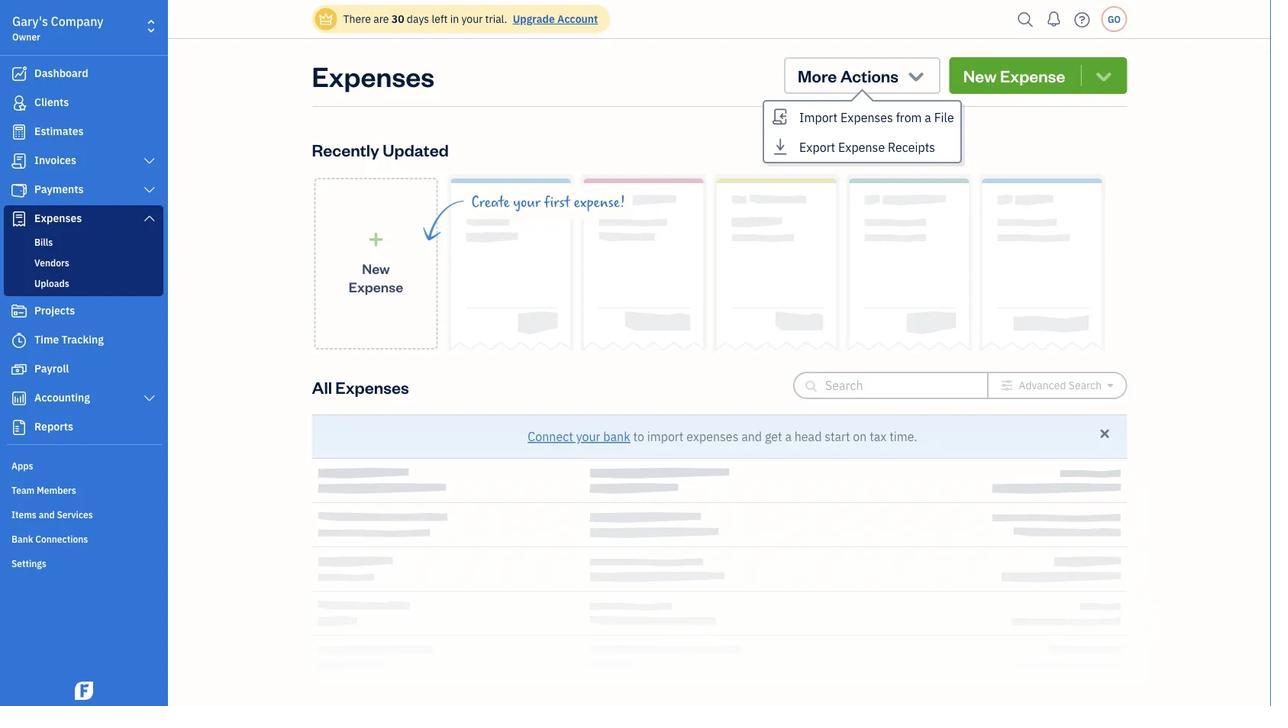 Task type: describe. For each thing, give the bounding box(es) containing it.
your for connect your bank to import expenses and get a head start on tax time.
[[576, 429, 600, 445]]

vendors
[[34, 257, 69, 269]]

new expense button
[[949, 57, 1127, 94]]

and inside main element
[[39, 508, 55, 521]]

export expense receipts link
[[764, 132, 960, 162]]

tracking
[[61, 332, 104, 347]]

there are 30 days left in your trial. upgrade account
[[343, 12, 598, 26]]

days
[[407, 12, 429, 26]]

all
[[312, 376, 332, 398]]

create your first expense!
[[471, 194, 625, 211]]

projects link
[[4, 298, 163, 325]]

accounting
[[34, 390, 90, 405]]

new expense link
[[314, 178, 438, 350]]

chevron large down image for invoices
[[142, 155, 156, 167]]

expenses link
[[4, 205, 163, 233]]

gary's company owner
[[12, 13, 103, 43]]

chevrondown image
[[906, 65, 927, 86]]

dashboard image
[[10, 66, 28, 82]]

project image
[[10, 304, 28, 319]]

bank connections
[[11, 533, 88, 545]]

time tracking link
[[4, 327, 163, 354]]

updated
[[383, 139, 449, 160]]

time.
[[890, 429, 917, 445]]

items and services
[[11, 508, 93, 521]]

time tracking
[[34, 332, 104, 347]]

apps link
[[4, 453, 163, 476]]

more
[[798, 65, 837, 86]]

there
[[343, 12, 371, 26]]

chart image
[[10, 391, 28, 406]]

bank connections link
[[4, 527, 163, 550]]

a inside button
[[925, 109, 931, 125]]

timer image
[[10, 333, 28, 348]]

connect your bank to import expenses and get a head start on tax time.
[[528, 429, 917, 445]]

get
[[765, 429, 782, 445]]

invoices
[[34, 153, 76, 167]]

upgrade
[[513, 12, 555, 26]]

team
[[11, 484, 35, 496]]

1 horizontal spatial and
[[741, 429, 762, 445]]

estimate image
[[10, 124, 28, 140]]

payment image
[[10, 182, 28, 198]]

go to help image
[[1070, 8, 1094, 31]]

uploads link
[[7, 274, 160, 292]]

money image
[[10, 362, 28, 377]]

go button
[[1101, 6, 1127, 32]]

expense image
[[10, 211, 28, 227]]

accounting link
[[4, 385, 163, 412]]

trial.
[[485, 12, 507, 26]]

payroll link
[[4, 356, 163, 383]]

from
[[896, 109, 922, 125]]

expenses down are
[[312, 57, 435, 94]]

freshbooks image
[[72, 682, 96, 700]]

company
[[51, 13, 103, 29]]

import expenses from a file button
[[764, 102, 960, 132]]

more actions
[[798, 65, 899, 86]]

members
[[37, 484, 76, 496]]

create
[[471, 194, 510, 211]]

items and services link
[[4, 502, 163, 525]]

clients link
[[4, 89, 163, 117]]

main element
[[0, 0, 206, 706]]

close image
[[1098, 427, 1112, 441]]

expense!
[[574, 194, 625, 211]]

settings
[[11, 557, 46, 570]]

uploads
[[34, 277, 69, 289]]

dashboard
[[34, 66, 88, 80]]

actions
[[840, 65, 899, 86]]

bills link
[[7, 233, 160, 251]]

chevron large down image for accounting
[[142, 392, 156, 405]]

settings link
[[4, 551, 163, 574]]

0 horizontal spatial a
[[785, 429, 792, 445]]

reports link
[[4, 414, 163, 441]]

1 vertical spatial expense
[[838, 139, 885, 155]]

start
[[825, 429, 850, 445]]

payroll
[[34, 361, 69, 376]]

to
[[633, 429, 644, 445]]

estimates link
[[4, 118, 163, 146]]

notifications image
[[1042, 4, 1066, 34]]



Task type: vqa. For each thing, say whether or not it's contained in the screenshot.
the Import Expenses from a File
yes



Task type: locate. For each thing, give the bounding box(es) containing it.
expense down 'import expenses from a file' button
[[838, 139, 885, 155]]

expense inside button
[[1000, 65, 1065, 86]]

new expense down "search" icon
[[963, 65, 1065, 86]]

new
[[963, 65, 997, 86], [362, 259, 390, 277]]

and right items
[[39, 508, 55, 521]]

0 vertical spatial chevron large down image
[[142, 155, 156, 167]]

1 horizontal spatial new expense
[[963, 65, 1065, 86]]

payments link
[[4, 176, 163, 204]]

1 horizontal spatial a
[[925, 109, 931, 125]]

new expense
[[963, 65, 1065, 86], [349, 259, 403, 296]]

tax
[[870, 429, 887, 445]]

expense down plus icon
[[349, 278, 403, 296]]

export expense receipts
[[799, 139, 935, 155]]

invoices link
[[4, 147, 163, 175]]

team members
[[11, 484, 76, 496]]

time
[[34, 332, 59, 347]]

payments
[[34, 182, 84, 196]]

expenses right all on the bottom of page
[[335, 376, 409, 398]]

plus image
[[367, 232, 385, 247]]

chevron large down image up chevron large down image
[[142, 155, 156, 167]]

expenses
[[686, 429, 739, 445]]

new right chevrondown icon
[[963, 65, 997, 86]]

report image
[[10, 420, 28, 435]]

Search text field
[[825, 373, 963, 398]]

gary's
[[12, 13, 48, 29]]

2 vertical spatial your
[[576, 429, 600, 445]]

30
[[391, 12, 404, 26]]

owner
[[12, 31, 40, 43]]

recently updated
[[312, 139, 449, 160]]

and
[[741, 429, 762, 445], [39, 508, 55, 521]]

chevron large down image up reports link
[[142, 392, 156, 405]]

head
[[795, 429, 822, 445]]

upgrade account link
[[510, 12, 598, 26]]

2 horizontal spatial your
[[576, 429, 600, 445]]

1 horizontal spatial expense
[[838, 139, 885, 155]]

a
[[925, 109, 931, 125], [785, 429, 792, 445]]

new expense inside button
[[963, 65, 1065, 86]]

chevron large down image
[[142, 155, 156, 167], [142, 212, 156, 224], [142, 392, 156, 405]]

estimates
[[34, 124, 84, 138]]

all expenses
[[312, 376, 409, 398]]

file
[[934, 109, 954, 125]]

chevron large down image inside expenses link
[[142, 212, 156, 224]]

expense down "search" icon
[[1000, 65, 1065, 86]]

1 vertical spatial a
[[785, 429, 792, 445]]

clients
[[34, 95, 69, 109]]

in
[[450, 12, 459, 26]]

connect your bank button
[[528, 428, 630, 446]]

team members link
[[4, 478, 163, 501]]

bills
[[34, 236, 53, 248]]

vendors link
[[7, 253, 160, 272]]

expenses inside main element
[[34, 211, 82, 225]]

first
[[544, 194, 570, 211]]

0 vertical spatial new
[[963, 65, 997, 86]]

crown image
[[318, 11, 334, 27]]

connections
[[35, 533, 88, 545]]

services
[[57, 508, 93, 521]]

export
[[799, 139, 835, 155]]

expense
[[1000, 65, 1065, 86], [838, 139, 885, 155], [349, 278, 403, 296]]

connect
[[528, 429, 573, 445]]

apps
[[11, 460, 33, 472]]

your left bank
[[576, 429, 600, 445]]

a left file
[[925, 109, 931, 125]]

1 horizontal spatial new
[[963, 65, 997, 86]]

0 horizontal spatial and
[[39, 508, 55, 521]]

1 vertical spatial chevron large down image
[[142, 212, 156, 224]]

0 horizontal spatial new expense
[[349, 259, 403, 296]]

go
[[1108, 13, 1121, 25]]

a right get
[[785, 429, 792, 445]]

chevron large down image inside invoices "link"
[[142, 155, 156, 167]]

recently
[[312, 139, 379, 160]]

import
[[799, 109, 838, 125]]

2 horizontal spatial expense
[[1000, 65, 1065, 86]]

new down plus icon
[[362, 259, 390, 277]]

0 vertical spatial and
[[741, 429, 762, 445]]

1 vertical spatial new expense
[[349, 259, 403, 296]]

new inside new expense
[[362, 259, 390, 277]]

0 vertical spatial expense
[[1000, 65, 1065, 86]]

client image
[[10, 95, 28, 111]]

2 chevron large down image from the top
[[142, 212, 156, 224]]

are
[[373, 12, 389, 26]]

0 horizontal spatial new
[[362, 259, 390, 277]]

your right the in
[[461, 12, 483, 26]]

2 vertical spatial expense
[[349, 278, 403, 296]]

2 vertical spatial chevron large down image
[[142, 392, 156, 405]]

on
[[853, 429, 867, 445]]

import expenses from a file
[[799, 109, 954, 125]]

1 chevron large down image from the top
[[142, 155, 156, 167]]

your
[[461, 12, 483, 26], [513, 194, 541, 211], [576, 429, 600, 445]]

left
[[432, 12, 448, 26]]

1 vertical spatial new
[[362, 259, 390, 277]]

invoice image
[[10, 153, 28, 169]]

0 vertical spatial new expense
[[963, 65, 1065, 86]]

chevron large down image for expenses
[[142, 212, 156, 224]]

dashboard link
[[4, 60, 163, 88]]

more actions button
[[784, 57, 940, 94]]

1 vertical spatial and
[[39, 508, 55, 521]]

search image
[[1013, 8, 1038, 31]]

chevron large down image down chevron large down image
[[142, 212, 156, 224]]

bank
[[11, 533, 33, 545]]

3 chevron large down image from the top
[[142, 392, 156, 405]]

0 vertical spatial your
[[461, 12, 483, 26]]

chevron large down image
[[142, 184, 156, 196]]

account
[[557, 12, 598, 26]]

new inside button
[[963, 65, 997, 86]]

your left first
[[513, 194, 541, 211]]

expenses inside button
[[840, 109, 893, 125]]

import
[[647, 429, 684, 445]]

1 vertical spatial your
[[513, 194, 541, 211]]

and left get
[[741, 429, 762, 445]]

your for create your first expense!
[[513, 194, 541, 211]]

0 horizontal spatial your
[[461, 12, 483, 26]]

1 horizontal spatial your
[[513, 194, 541, 211]]

items
[[11, 508, 37, 521]]

bank
[[603, 429, 630, 445]]

expenses
[[312, 57, 435, 94], [840, 109, 893, 125], [34, 211, 82, 225], [335, 376, 409, 398]]

expenses up bills
[[34, 211, 82, 225]]

new expense button
[[949, 57, 1127, 94]]

receipts
[[888, 139, 935, 155]]

new expense down plus icon
[[349, 259, 403, 296]]

0 vertical spatial a
[[925, 109, 931, 125]]

expenses up the export expense receipts link
[[840, 109, 893, 125]]

projects
[[34, 303, 75, 318]]

0 horizontal spatial expense
[[349, 278, 403, 296]]

chevrondown image
[[1093, 65, 1114, 86]]

reports
[[34, 419, 73, 434]]



